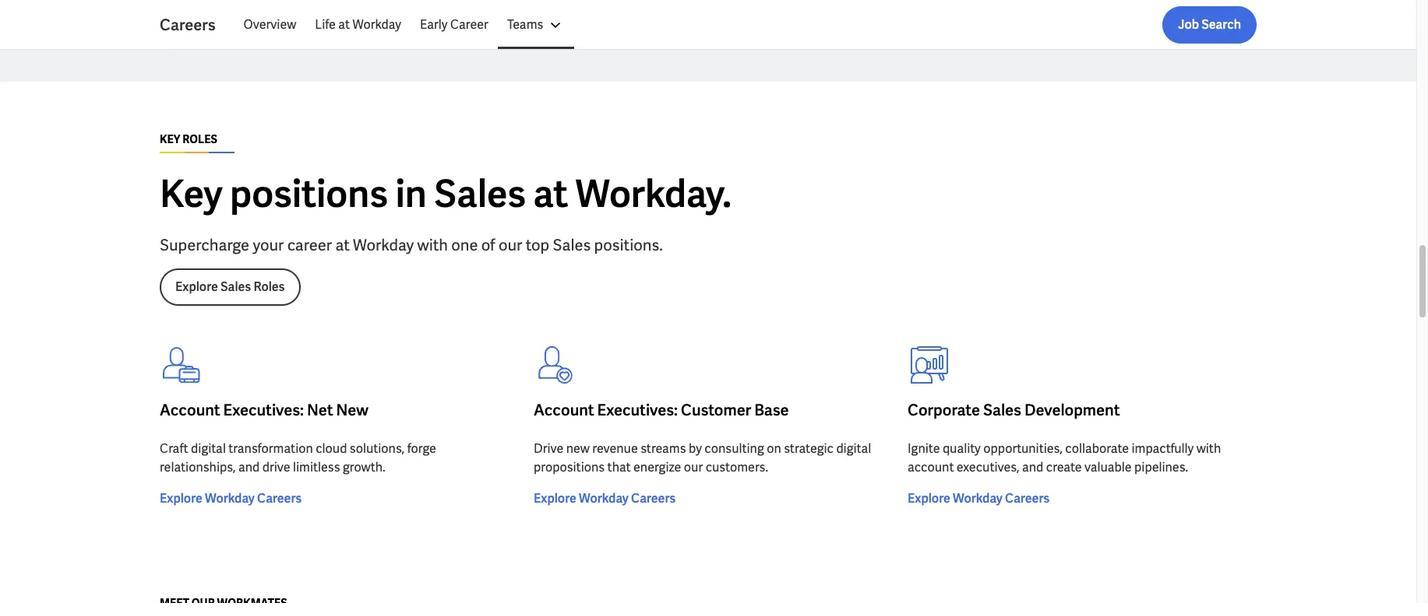 Task type: locate. For each thing, give the bounding box(es) containing it.
2 and from the left
[[1022, 460, 1044, 476]]

1 vertical spatial with
[[1197, 441, 1221, 458]]

1 explore workday careers link from the left
[[160, 490, 302, 509]]

streams
[[641, 441, 686, 458]]

executives:
[[223, 401, 304, 421], [597, 401, 678, 421]]

executives: up transformation in the left of the page
[[223, 401, 304, 421]]

on
[[767, 441, 781, 458]]

account up new at the bottom left
[[534, 401, 594, 421]]

0 vertical spatial with
[[417, 236, 448, 256]]

new
[[566, 441, 590, 458]]

overview
[[244, 16, 296, 33]]

explore down account on the right of page
[[908, 491, 951, 508]]

explore workday careers link down executives,
[[908, 490, 1050, 509]]

drive new revenue streams by consulting on strategic digital propositions that energize our customers.
[[534, 441, 871, 476]]

1 horizontal spatial our
[[684, 460, 703, 476]]

solutions,
[[350, 441, 405, 458]]

at
[[338, 16, 350, 33], [533, 170, 568, 218], [335, 236, 350, 256]]

explore inside 'link'
[[175, 279, 218, 296]]

1 vertical spatial at
[[533, 170, 568, 218]]

explore for key roles
[[175, 279, 218, 296]]

0 horizontal spatial and
[[238, 460, 260, 476]]

sales left roles
[[221, 279, 251, 296]]

at up 'top'
[[533, 170, 568, 218]]

key roles
[[160, 133, 217, 147]]

1 and from the left
[[238, 460, 260, 476]]

explore workday careers down executives,
[[908, 491, 1050, 508]]

workday right life
[[353, 16, 401, 33]]

explore for account executives: net new
[[160, 491, 202, 508]]

explore workday careers link down that
[[534, 490, 676, 509]]

sales right 'top'
[[553, 236, 591, 256]]

careers for account executives: customer base
[[631, 491, 676, 508]]

explore down relationships,
[[160, 491, 202, 508]]

top
[[526, 236, 550, 256]]

explore workday careers link for customer
[[534, 490, 676, 509]]

that
[[608, 460, 631, 476]]

executives: up "revenue" at the bottom of the page
[[597, 401, 678, 421]]

roles
[[254, 279, 285, 296]]

careers
[[160, 15, 216, 35], [257, 491, 302, 508], [631, 491, 676, 508], [1005, 491, 1050, 508]]

consulting
[[705, 441, 764, 458]]

corporate sales development
[[908, 401, 1120, 421]]

2 horizontal spatial explore workday careers link
[[908, 490, 1050, 509]]

0 horizontal spatial with
[[417, 236, 448, 256]]

at right career at the left
[[335, 236, 350, 256]]

career
[[287, 236, 332, 256]]

by
[[689, 441, 702, 458]]

growth.
[[343, 460, 386, 476]]

with right the impactfully
[[1197, 441, 1221, 458]]

digital up relationships,
[[191, 441, 226, 458]]

2 explore workday careers from the left
[[534, 491, 676, 508]]

and
[[238, 460, 260, 476], [1022, 460, 1044, 476]]

2 horizontal spatial explore workday careers
[[908, 491, 1050, 508]]

menu
[[234, 6, 575, 44]]

0 horizontal spatial digital
[[191, 441, 226, 458]]

explore workday careers down relationships,
[[160, 491, 302, 508]]

workday down relationships,
[[205, 491, 255, 508]]

list
[[234, 6, 1257, 44]]

and down the opportunities,
[[1022, 460, 1044, 476]]

1 digital from the left
[[191, 441, 226, 458]]

0 horizontal spatial explore workday careers
[[160, 491, 302, 508]]

2 executives: from the left
[[597, 401, 678, 421]]

collaborate
[[1066, 441, 1129, 458]]

list containing overview
[[234, 6, 1257, 44]]

and left drive
[[238, 460, 260, 476]]

explore down the "propositions"
[[534, 491, 577, 508]]

at right life
[[338, 16, 350, 33]]

account up craft
[[160, 401, 220, 421]]

ignite quality opportunities, collaborate impactfully with account executives, and create valuable pipelines.
[[908, 441, 1221, 476]]

executives: for net
[[223, 401, 304, 421]]

digital
[[191, 441, 226, 458], [836, 441, 871, 458]]

account
[[160, 401, 220, 421], [534, 401, 594, 421]]

digital right 'strategic' at the bottom right of the page
[[836, 441, 871, 458]]

with inside ignite quality opportunities, collaborate impactfully with account executives, and create valuable pipelines.
[[1197, 441, 1221, 458]]

strategic
[[784, 441, 834, 458]]

1 horizontal spatial executives:
[[597, 401, 678, 421]]

careers link
[[160, 14, 234, 36]]

explore workday careers down that
[[534, 491, 676, 508]]

3 explore workday careers from the left
[[908, 491, 1050, 508]]

positions.
[[594, 236, 663, 256]]

key
[[160, 170, 223, 218]]

0 vertical spatial our
[[499, 236, 522, 256]]

1 account from the left
[[160, 401, 220, 421]]

explore workday careers link for development
[[908, 490, 1050, 509]]

account
[[908, 460, 954, 476]]

explore workday careers for customer
[[534, 491, 676, 508]]

2 explore workday careers link from the left
[[534, 490, 676, 509]]

positions
[[230, 170, 388, 218]]

our right of
[[499, 236, 522, 256]]

explore workday careers
[[160, 491, 302, 508], [534, 491, 676, 508], [908, 491, 1050, 508]]

digital inside craft digital transformation cloud solutions, forge relationships, and drive limitless growth.
[[191, 441, 226, 458]]

0 horizontal spatial account
[[160, 401, 220, 421]]

with
[[417, 236, 448, 256], [1197, 441, 1221, 458]]

explore
[[175, 279, 218, 296], [160, 491, 202, 508], [534, 491, 577, 508], [908, 491, 951, 508]]

valuable
[[1085, 460, 1132, 476]]

workday down that
[[579, 491, 629, 508]]

1 horizontal spatial digital
[[836, 441, 871, 458]]

pipelines.
[[1135, 460, 1189, 476]]

1 executives: from the left
[[223, 401, 304, 421]]

our down by
[[684, 460, 703, 476]]

your
[[253, 236, 284, 256]]

one
[[451, 236, 478, 256]]

account for account executives: customer base
[[534, 401, 594, 421]]

0 horizontal spatial executives:
[[223, 401, 304, 421]]

1 horizontal spatial with
[[1197, 441, 1221, 458]]

search
[[1202, 16, 1241, 33]]

explore workday careers link down relationships,
[[160, 490, 302, 509]]

explore down supercharge
[[175, 279, 218, 296]]

explore workday careers link for net
[[160, 490, 302, 509]]

1 horizontal spatial and
[[1022, 460, 1044, 476]]

our
[[499, 236, 522, 256], [684, 460, 703, 476]]

with left one
[[417, 236, 448, 256]]

1 horizontal spatial account
[[534, 401, 594, 421]]

1 horizontal spatial explore workday careers link
[[534, 490, 676, 509]]

workday down executives,
[[953, 491, 1003, 508]]

careers for corporate sales development
[[1005, 491, 1050, 508]]

overview link
[[234, 6, 306, 44]]

job
[[1179, 16, 1199, 33]]

explore workday careers link
[[160, 490, 302, 509], [534, 490, 676, 509], [908, 490, 1050, 509]]

1 explore workday careers from the left
[[160, 491, 302, 508]]

1 vertical spatial our
[[684, 460, 703, 476]]

customer
[[681, 401, 751, 421]]

early career
[[420, 16, 489, 33]]

our inside drive new revenue streams by consulting on strategic digital propositions that energize our customers.
[[684, 460, 703, 476]]

workday
[[353, 16, 401, 33], [353, 236, 414, 256], [205, 491, 255, 508], [579, 491, 629, 508], [953, 491, 1003, 508]]

in
[[395, 170, 427, 218]]

2 account from the left
[[534, 401, 594, 421]]

sales
[[434, 170, 526, 218], [553, 236, 591, 256], [221, 279, 251, 296], [983, 401, 1022, 421]]

teams button
[[498, 6, 575, 44]]

2 digital from the left
[[836, 441, 871, 458]]

2 vertical spatial at
[[335, 236, 350, 256]]

account for account executives: net new
[[160, 401, 220, 421]]

0 horizontal spatial explore workday careers link
[[160, 490, 302, 509]]

explore workday careers for net
[[160, 491, 302, 508]]

drive
[[262, 460, 290, 476]]

account executives: net new
[[160, 401, 369, 421]]

with for in
[[417, 236, 448, 256]]

3 explore workday careers link from the left
[[908, 490, 1050, 509]]

1 horizontal spatial explore workday careers
[[534, 491, 676, 508]]

customers.
[[706, 460, 768, 476]]

explore workday careers for development
[[908, 491, 1050, 508]]



Task type: vqa. For each thing, say whether or not it's contained in the screenshot.
the topmost with
yes



Task type: describe. For each thing, give the bounding box(es) containing it.
drive
[[534, 441, 564, 458]]

executives,
[[957, 460, 1020, 476]]

menu containing overview
[[234, 6, 575, 44]]

key
[[160, 133, 180, 147]]

workday inside 'life at workday' link
[[353, 16, 401, 33]]

relationships,
[[160, 460, 236, 476]]

workday for corporate sales development
[[953, 491, 1003, 508]]

explore for corporate sales development
[[908, 491, 951, 508]]

opportunities,
[[984, 441, 1063, 458]]

and inside ignite quality opportunities, collaborate impactfully with account executives, and create valuable pipelines.
[[1022, 460, 1044, 476]]

careers for account executives: net new
[[257, 491, 302, 508]]

supercharge your career at workday with one of our top sales positions.
[[160, 236, 663, 256]]

impactfully
[[1132, 441, 1194, 458]]

career
[[450, 16, 489, 33]]

energize
[[634, 460, 681, 476]]

careers inside 'link'
[[160, 15, 216, 35]]

propositions
[[534, 460, 605, 476]]

early career link
[[411, 6, 498, 44]]

explore sales roles
[[175, 279, 285, 296]]

forge
[[407, 441, 436, 458]]

digital inside drive new revenue streams by consulting on strategic digital propositions that energize our customers.
[[836, 441, 871, 458]]

executives: for customer
[[597, 401, 678, 421]]

sales inside 'link'
[[221, 279, 251, 296]]

job search link
[[1163, 6, 1257, 44]]

life
[[315, 16, 336, 33]]

supercharge
[[160, 236, 249, 256]]

development
[[1025, 401, 1120, 421]]

limitless
[[293, 460, 340, 476]]

explore sales roles link
[[160, 269, 300, 307]]

0 horizontal spatial our
[[499, 236, 522, 256]]

create
[[1046, 460, 1082, 476]]

workday down in
[[353, 236, 414, 256]]

of
[[481, 236, 495, 256]]

workday.
[[576, 170, 732, 218]]

0 vertical spatial at
[[338, 16, 350, 33]]

account executives: customer base
[[534, 401, 789, 421]]

sales up of
[[434, 170, 526, 218]]

new
[[336, 401, 369, 421]]

sales up the opportunities,
[[983, 401, 1022, 421]]

net
[[307, 401, 333, 421]]

transformation
[[229, 441, 313, 458]]

ignite
[[908, 441, 940, 458]]

key positions in sales at workday.
[[160, 170, 732, 218]]

workday for account executives: customer base
[[579, 491, 629, 508]]

craft digital transformation cloud solutions, forge relationships, and drive limitless growth.
[[160, 441, 436, 476]]

job search
[[1179, 16, 1241, 33]]

with for development
[[1197, 441, 1221, 458]]

early
[[420, 16, 448, 33]]

cloud
[[316, 441, 347, 458]]

workday for account executives: net new
[[205, 491, 255, 508]]

life at workday
[[315, 16, 401, 33]]

quality
[[943, 441, 981, 458]]

life at workday link
[[306, 6, 411, 44]]

roles
[[183, 133, 217, 147]]

craft
[[160, 441, 188, 458]]

and inside craft digital transformation cloud solutions, forge relationships, and drive limitless growth.
[[238, 460, 260, 476]]

base
[[754, 401, 789, 421]]

explore for account executives: customer base
[[534, 491, 577, 508]]

teams
[[507, 16, 543, 33]]

revenue
[[592, 441, 638, 458]]

corporate
[[908, 401, 980, 421]]



